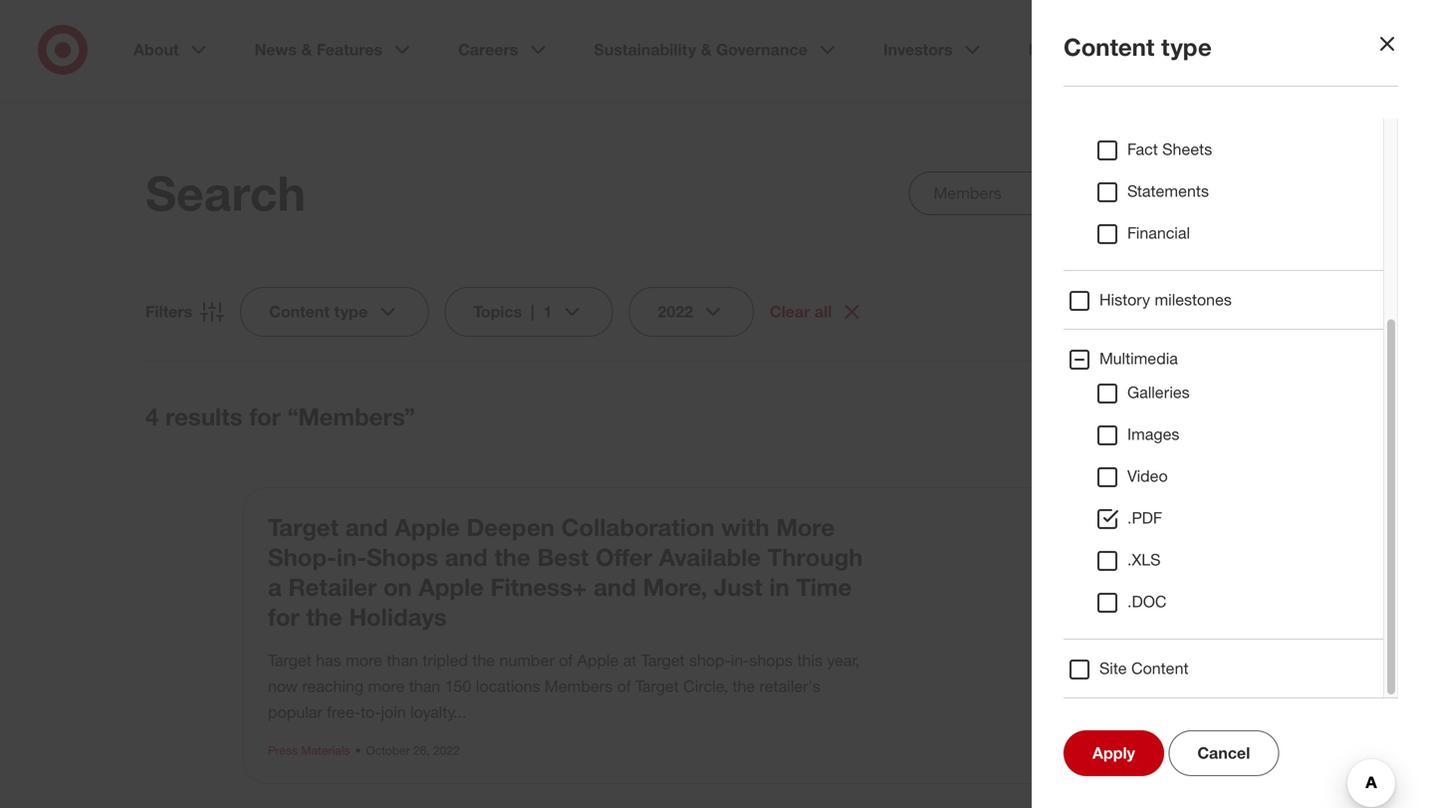 Task type: describe. For each thing, give the bounding box(es) containing it.
the down the deepen
[[495, 543, 531, 571]]

best
[[538, 543, 589, 571]]

shop-
[[268, 543, 337, 571]]

just
[[714, 572, 763, 601]]

images
[[1128, 424, 1180, 444]]

150
[[445, 677, 472, 696]]

target down "at"
[[636, 677, 679, 696]]

october
[[366, 743, 410, 758]]

site
[[1100, 659, 1128, 678]]

0 vertical spatial than
[[387, 651, 418, 670]]

1 vertical spatial and
[[445, 543, 488, 571]]

target has more than tripled the number of apple at target shop-in-shops this year, now reaching more than 150 locations members of target circle, the retailer's popular free-to-join loyalty...
[[268, 651, 860, 722]]

multimedia
[[1100, 349, 1179, 368]]

1 vertical spatial apple
[[419, 572, 484, 601]]

milestones
[[1155, 290, 1232, 309]]

.DOC checkbox
[[1096, 591, 1120, 615]]

apple inside target has more than tripled the number of apple at target shop-in-shops this year, now reaching more than 150 locations members of target circle, the retailer's popular free-to-join loyalty...
[[578, 651, 619, 670]]

0 vertical spatial content
[[1064, 32, 1155, 61]]

target and apple deepen collaboration with more shop-in-shops and the best offer available through a retailer on apple fitness+ and more, just in time for the holidays link
[[268, 513, 863, 631]]

in- inside target and apple deepen collaboration with more shop-in-shops and the best offer available through a retailer on apple fitness+ and more, just in time for the holidays
[[337, 543, 367, 571]]

number
[[500, 651, 555, 670]]

press
[[268, 743, 298, 758]]

october 26, 2022
[[366, 743, 460, 758]]

0 horizontal spatial and
[[346, 513, 388, 542]]

at
[[623, 651, 637, 670]]

clear all button
[[770, 300, 864, 324]]

join
[[381, 702, 406, 722]]

materials
[[301, 743, 350, 758]]

loyalty...
[[411, 702, 467, 722]]

fact
[[1128, 140, 1159, 159]]

sheets
[[1163, 140, 1213, 159]]

cancel button
[[1169, 730, 1280, 776]]

search
[[145, 164, 306, 222]]

filters
[[145, 302, 192, 321]]

offer
[[596, 543, 653, 571]]

.pdf
[[1128, 508, 1163, 528]]

Images checkbox
[[1096, 423, 1120, 447]]

more,
[[643, 572, 708, 601]]

retailer's
[[760, 677, 821, 696]]

the down the shops
[[733, 677, 756, 696]]

has
[[316, 651, 341, 670]]

in
[[770, 572, 790, 601]]

content type dialog
[[0, 0, 1431, 808]]

.PDF checkbox
[[1096, 507, 1120, 531]]

apply
[[1093, 743, 1136, 763]]

shops
[[750, 651, 793, 670]]

topics  |  1
[[474, 302, 552, 321]]

shop link
[[1329, 40, 1393, 60]]

type inside 'button'
[[334, 302, 368, 321]]

this
[[798, 651, 823, 670]]

cancel
[[1198, 743, 1251, 763]]

target inside target and apple deepen collaboration with more shop-in-shops and the best offer available through a retailer on apple fitness+ and more, just in time for the holidays
[[268, 513, 339, 542]]

0 vertical spatial apple
[[395, 513, 460, 542]]

content inside 'button'
[[269, 302, 330, 321]]

Galleries checkbox
[[1096, 382, 1120, 406]]

26,
[[413, 743, 430, 758]]

popular
[[268, 702, 323, 722]]

members
[[545, 677, 613, 696]]

0 vertical spatial more
[[346, 651, 383, 670]]

shop-
[[690, 651, 731, 670]]

tripled
[[423, 651, 468, 670]]

in- inside target has more than tripled the number of apple at target shop-in-shops this year, now reaching more than 150 locations members of target circle, the retailer's popular free-to-join loyalty...
[[731, 651, 750, 670]]

holidays
[[349, 602, 447, 631]]

target and apple deepen collaboration with more shop-in-shops and the best offer available through a retailer on apple fitness+ and more, just in time for the holidays
[[268, 513, 863, 631]]

type inside dialog
[[1162, 32, 1212, 61]]

free-
[[327, 702, 361, 722]]

the down retailer
[[306, 602, 343, 631]]

2022 button
[[629, 287, 754, 337]]



Task type: vqa. For each thing, say whether or not it's contained in the screenshot.
Content
yes



Task type: locate. For each thing, give the bounding box(es) containing it.
statements
[[1128, 181, 1210, 201]]

1 horizontal spatial of
[[617, 677, 631, 696]]

4
[[145, 402, 159, 431]]

.XLS checkbox
[[1096, 549, 1120, 573]]

1 horizontal spatial in-
[[731, 651, 750, 670]]

1 vertical spatial of
[[617, 677, 631, 696]]

video
[[1128, 466, 1169, 486]]

0 horizontal spatial content type
[[269, 302, 368, 321]]

1 vertical spatial than
[[409, 677, 441, 696]]

Site Content checkbox
[[1068, 658, 1092, 682]]

of
[[559, 651, 573, 670], [617, 677, 631, 696]]

1 horizontal spatial and
[[445, 543, 488, 571]]

2 vertical spatial apple
[[578, 651, 619, 670]]

type
[[1162, 32, 1212, 61], [334, 302, 368, 321]]

target up now
[[268, 651, 312, 670]]

clear all
[[770, 302, 833, 321]]

1 vertical spatial for
[[268, 602, 300, 631]]

content type inside dialog
[[1064, 32, 1212, 61]]

of up members
[[559, 651, 573, 670]]

reaching
[[302, 677, 364, 696]]

and
[[346, 513, 388, 542], [445, 543, 488, 571], [594, 572, 637, 601]]

2 vertical spatial and
[[594, 572, 637, 601]]

financial
[[1128, 223, 1191, 243]]

content type inside 'button'
[[269, 302, 368, 321]]

more up join
[[368, 677, 405, 696]]

for inside target and apple deepen collaboration with more shop-in-shops and the best offer available through a retailer on apple fitness+ and more, just in time for the holidays
[[268, 602, 300, 631]]

1 horizontal spatial content type
[[1064, 32, 1212, 61]]

year,
[[827, 651, 860, 670]]

content type button
[[240, 287, 429, 337]]

apply button
[[1064, 730, 1165, 776]]

2 vertical spatial content
[[1132, 659, 1189, 678]]

fitness+
[[491, 572, 587, 601]]

in- left this
[[731, 651, 750, 670]]

Multimedia checkbox
[[1068, 348, 1092, 372]]

more
[[346, 651, 383, 670], [368, 677, 405, 696]]

target up shop-
[[268, 513, 339, 542]]

history
[[1100, 290, 1151, 309]]

apple
[[395, 513, 460, 542], [419, 572, 484, 601], [578, 651, 619, 670]]

apple right on at the bottom left of the page
[[419, 572, 484, 601]]

for down a
[[268, 602, 300, 631]]

2022
[[658, 302, 694, 321], [433, 743, 460, 758]]

and up shops
[[346, 513, 388, 542]]

0 vertical spatial type
[[1162, 32, 1212, 61]]

than up loyalty...
[[409, 677, 441, 696]]

for right the 'results'
[[249, 402, 281, 431]]

for
[[249, 402, 281, 431], [268, 602, 300, 631]]

target right "at"
[[641, 651, 685, 670]]

time
[[797, 572, 852, 601]]

retailer
[[288, 572, 377, 601]]

0 vertical spatial content type
[[1064, 32, 1212, 61]]

0 vertical spatial in-
[[337, 543, 367, 571]]

1 vertical spatial more
[[368, 677, 405, 696]]

1 vertical spatial in-
[[731, 651, 750, 670]]

topics  |  1 button
[[445, 287, 613, 337]]

Search search field
[[909, 171, 1285, 215]]

all
[[815, 302, 833, 321]]

"members"
[[288, 402, 415, 431]]

and down offer
[[594, 572, 637, 601]]

.xls
[[1128, 550, 1161, 569]]

0 horizontal spatial in-
[[337, 543, 367, 571]]

History milestones checkbox
[[1068, 289, 1092, 313]]

a
[[268, 572, 282, 601]]

shop
[[1354, 40, 1393, 59]]

1 horizontal spatial 2022
[[658, 302, 694, 321]]

None checkbox
[[1096, 180, 1120, 204], [1096, 222, 1120, 246], [1096, 180, 1120, 204], [1096, 222, 1120, 246]]

content type
[[1064, 32, 1212, 61], [269, 302, 368, 321]]

more right has
[[346, 651, 383, 670]]

content
[[1064, 32, 1155, 61], [269, 302, 330, 321], [1132, 659, 1189, 678]]

4 results for "members"
[[145, 402, 415, 431]]

site content
[[1100, 659, 1189, 678]]

history milestones
[[1100, 290, 1232, 309]]

0 horizontal spatial 2022
[[433, 743, 460, 758]]

1 horizontal spatial type
[[1162, 32, 1212, 61]]

0 horizontal spatial type
[[334, 302, 368, 321]]

1 vertical spatial 2022
[[433, 743, 460, 758]]

shops
[[367, 543, 439, 571]]

with
[[722, 513, 770, 542]]

apple up shops
[[395, 513, 460, 542]]

to-
[[361, 702, 381, 722]]

of down "at"
[[617, 677, 631, 696]]

fact sheets
[[1128, 140, 1213, 159]]

through
[[768, 543, 863, 571]]

now
[[268, 677, 298, 696]]

Video checkbox
[[1096, 465, 1120, 489]]

in- up retailer
[[337, 543, 367, 571]]

the
[[495, 543, 531, 571], [306, 602, 343, 631], [473, 651, 495, 670], [733, 677, 756, 696]]

on
[[384, 572, 412, 601]]

1 vertical spatial type
[[334, 302, 368, 321]]

0 vertical spatial and
[[346, 513, 388, 542]]

2 horizontal spatial and
[[594, 572, 637, 601]]

apple left "at"
[[578, 651, 619, 670]]

1 vertical spatial content
[[269, 302, 330, 321]]

2022 inside "button"
[[658, 302, 694, 321]]

and down the deepen
[[445, 543, 488, 571]]

1 vertical spatial content type
[[269, 302, 368, 321]]

the up "locations" at the bottom
[[473, 651, 495, 670]]

in-
[[337, 543, 367, 571], [731, 651, 750, 670]]

press materials link
[[268, 743, 350, 758]]

clear
[[770, 302, 811, 321]]

locations
[[476, 677, 541, 696]]

0 horizontal spatial of
[[559, 651, 573, 670]]

None checkbox
[[1096, 139, 1120, 162]]

0 vertical spatial of
[[559, 651, 573, 670]]

.doc
[[1128, 592, 1167, 611]]

circle,
[[684, 677, 728, 696]]

available
[[659, 543, 761, 571]]

deepen
[[467, 513, 555, 542]]

0 vertical spatial 2022
[[658, 302, 694, 321]]

than left tripled
[[387, 651, 418, 670]]

more
[[777, 513, 835, 542]]

0 vertical spatial for
[[249, 402, 281, 431]]

than
[[387, 651, 418, 670], [409, 677, 441, 696]]

results
[[165, 402, 243, 431]]

target
[[268, 513, 339, 542], [268, 651, 312, 670], [641, 651, 685, 670], [636, 677, 679, 696]]

galleries
[[1128, 383, 1190, 402]]

press materials
[[268, 743, 350, 758]]

collaboration
[[562, 513, 715, 542]]



